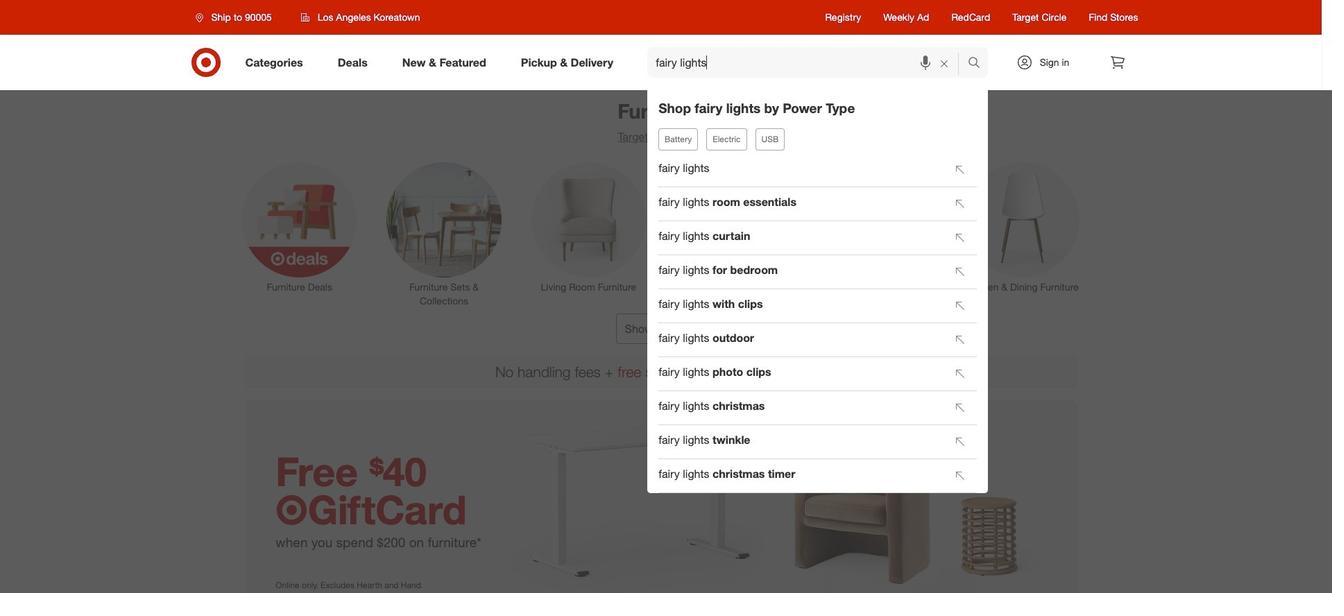 Task type: vqa. For each thing, say whether or not it's contained in the screenshot.
Squishmallows 8" Delie The Candy Corn - Officially Licensed Kellytoy Plush - Soft & Squishy Halloween Stuffed Animal Toy - Gift for Kids, Girls & Boys image
no



Task type: describe. For each thing, give the bounding box(es) containing it.
What can we help you find? suggestions appear below search field
[[647, 47, 971, 78]]



